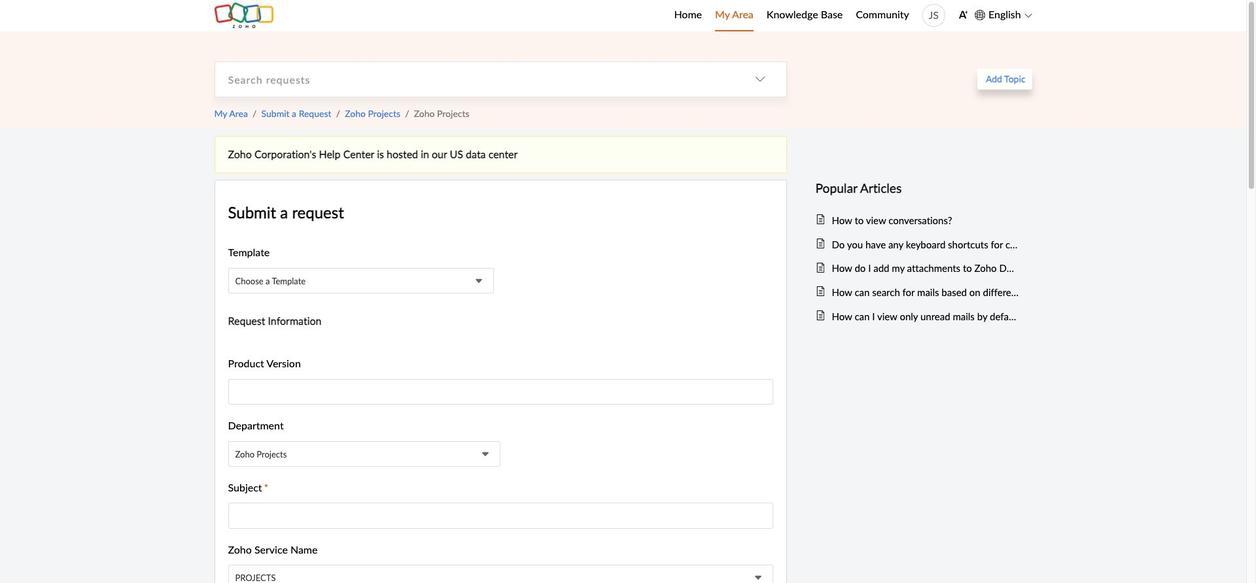 Task type: describe. For each thing, give the bounding box(es) containing it.
choose category element
[[734, 62, 787, 97]]

user preference image
[[959, 10, 969, 20]]



Task type: locate. For each thing, give the bounding box(es) containing it.
user preference element
[[959, 6, 969, 26]]

choose languages element
[[975, 7, 1033, 23]]

heading
[[816, 178, 1020, 199]]

Search requests  field
[[215, 62, 734, 97]]

choose category image
[[755, 74, 766, 85]]



Task type: vqa. For each thing, say whether or not it's contained in the screenshot.
Bold (Ctrl+B) icon
no



